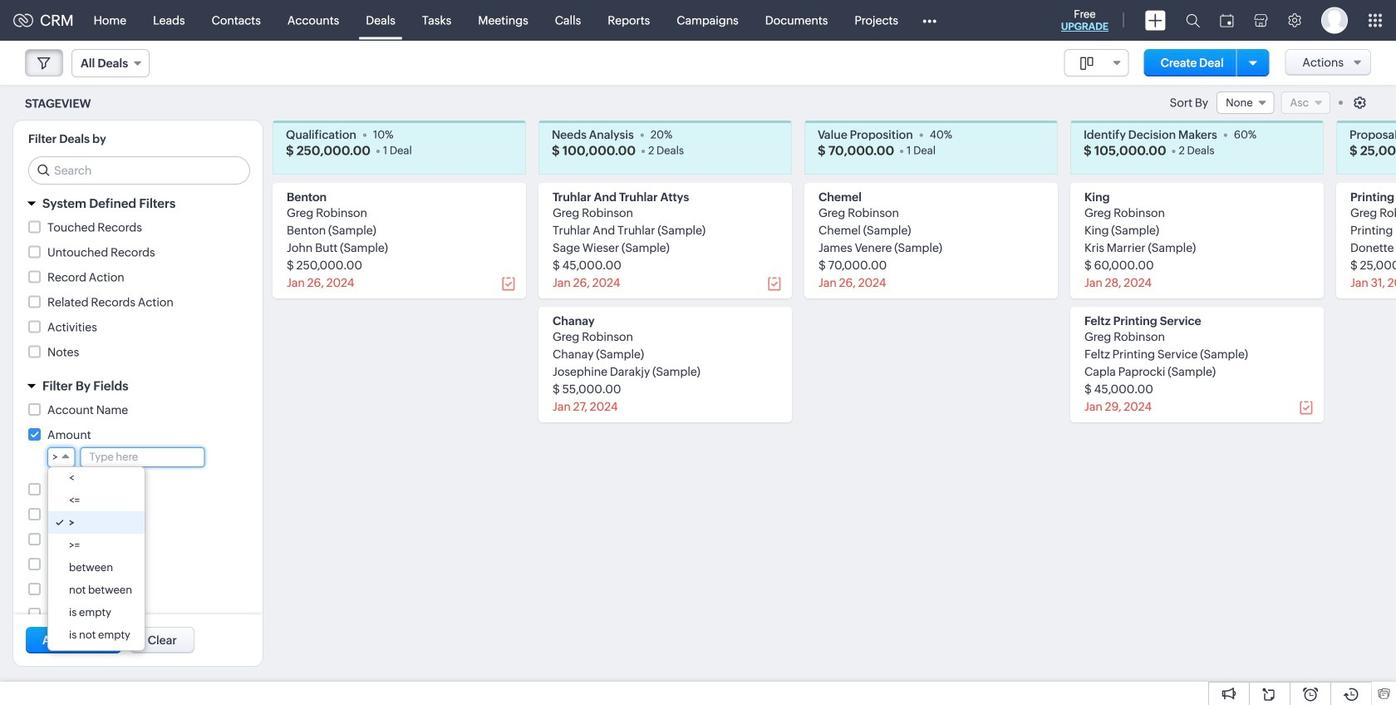 Task type: describe. For each thing, give the bounding box(es) containing it.
3 option from the top
[[48, 511, 145, 534]]

1 option from the top
[[48, 466, 145, 489]]

create menu image
[[1146, 10, 1166, 30]]

7 option from the top
[[48, 601, 145, 624]]

search element
[[1176, 0, 1211, 41]]

4 option from the top
[[48, 534, 145, 556]]

profile element
[[1312, 0, 1359, 40]]

2 option from the top
[[48, 489, 145, 511]]

calendar image
[[1221, 14, 1235, 27]]

search image
[[1186, 13, 1201, 27]]

8 option from the top
[[48, 624, 145, 646]]



Task type: vqa. For each thing, say whether or not it's contained in the screenshot.
profile Element
yes



Task type: locate. For each thing, give the bounding box(es) containing it.
logo image
[[13, 14, 33, 27]]

profile image
[[1322, 7, 1349, 34]]

None field
[[47, 447, 75, 467]]

list box
[[48, 466, 145, 650]]

6 option from the top
[[48, 579, 145, 601]]

Type here text field
[[81, 448, 204, 466]]

create menu element
[[1136, 0, 1176, 40]]

option
[[48, 466, 145, 489], [48, 489, 145, 511], [48, 511, 145, 534], [48, 534, 145, 556], [48, 556, 145, 579], [48, 579, 145, 601], [48, 601, 145, 624], [48, 624, 145, 646]]

Search text field
[[29, 157, 249, 184]]

5 option from the top
[[48, 556, 145, 579]]



